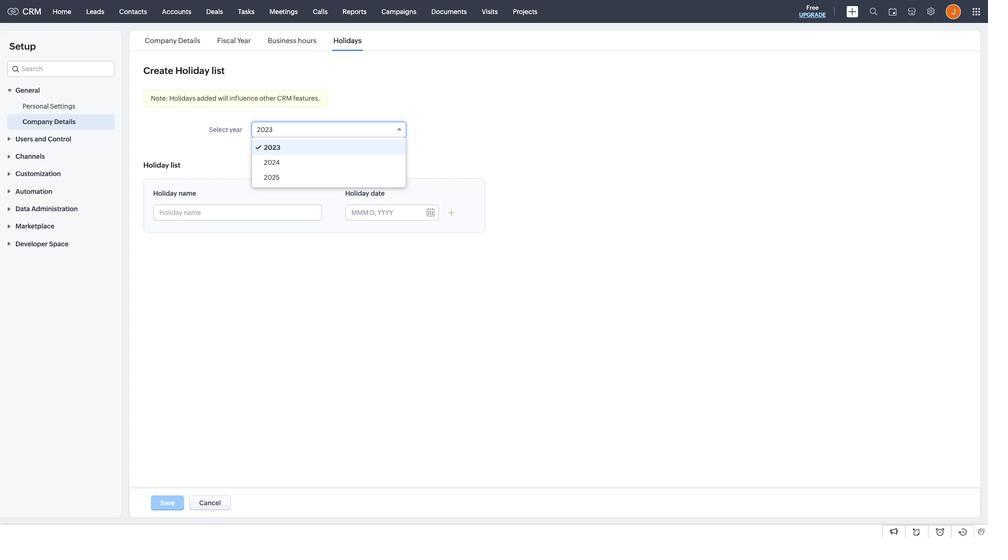 Task type: locate. For each thing, give the bounding box(es) containing it.
projects
[[513, 8, 538, 15]]

create
[[143, 65, 173, 76]]

1 vertical spatial details
[[54, 118, 76, 126]]

0 vertical spatial company details
[[145, 37, 200, 45]]

company details
[[145, 37, 200, 45], [23, 118, 76, 126]]

details inside list
[[178, 37, 200, 45]]

2023
[[257, 126, 273, 134], [264, 144, 281, 151]]

holiday left date
[[346, 190, 369, 197]]

0 vertical spatial list
[[212, 65, 225, 76]]

holiday for holiday name
[[153, 190, 177, 197]]

fiscal
[[217, 37, 236, 45]]

accounts link
[[155, 0, 199, 23]]

list
[[136, 30, 370, 51]]

influence
[[230, 95, 258, 102]]

general region
[[0, 99, 122, 130]]

2023 right the year
[[257, 126, 273, 134]]

company details inside list
[[145, 37, 200, 45]]

details down settings
[[54, 118, 76, 126]]

0 horizontal spatial list
[[171, 161, 181, 169]]

1 horizontal spatial company details
[[145, 37, 200, 45]]

0 horizontal spatial company details
[[23, 118, 76, 126]]

1 horizontal spatial crm
[[277, 95, 292, 102]]

name
[[179, 190, 196, 197]]

0 vertical spatial company
[[145, 37, 177, 45]]

company down personal
[[23, 118, 53, 126]]

company details link down personal settings
[[23, 117, 76, 127]]

cancel
[[199, 500, 221, 507]]

company up "create"
[[145, 37, 177, 45]]

1 horizontal spatial company details link
[[143, 37, 202, 45]]

1 vertical spatial company details
[[23, 118, 76, 126]]

0 horizontal spatial crm
[[23, 7, 42, 16]]

list up holiday name
[[171, 161, 181, 169]]

2023 inside field
[[257, 126, 273, 134]]

deals
[[206, 8, 223, 15]]

list
[[212, 65, 225, 76], [171, 161, 181, 169]]

personal
[[23, 103, 49, 110]]

holidays
[[334, 37, 362, 45], [169, 95, 196, 102]]

0 vertical spatial holidays
[[334, 37, 362, 45]]

campaigns link
[[374, 0, 424, 23]]

1 horizontal spatial company
[[145, 37, 177, 45]]

business hours
[[268, 37, 317, 45]]

details up create holiday list
[[178, 37, 200, 45]]

0 vertical spatial crm
[[23, 7, 42, 16]]

tasks link
[[231, 0, 262, 23]]

company details down personal settings
[[23, 118, 76, 126]]

1 vertical spatial list
[[171, 161, 181, 169]]

company details link down accounts link
[[143, 37, 202, 45]]

company details down accounts link
[[145, 37, 200, 45]]

1 horizontal spatial details
[[178, 37, 200, 45]]

general
[[15, 87, 40, 94]]

setup
[[9, 41, 36, 52]]

business hours link
[[267, 37, 318, 45]]

details inside general region
[[54, 118, 76, 126]]

2025 option
[[252, 170, 406, 185]]

company details link
[[143, 37, 202, 45], [23, 117, 76, 127]]

list up will
[[212, 65, 225, 76]]

2023 for list box containing 2023
[[264, 144, 281, 151]]

crm
[[23, 7, 42, 16], [277, 95, 292, 102]]

holidays right note:
[[169, 95, 196, 102]]

crm left the home "link"
[[23, 7, 42, 16]]

details
[[178, 37, 200, 45], [54, 118, 76, 126]]

contacts
[[119, 8, 147, 15]]

holiday left "name"
[[153, 190, 177, 197]]

1 vertical spatial 2023
[[264, 144, 281, 151]]

holiday
[[175, 65, 210, 76], [143, 161, 169, 169], [153, 190, 177, 197], [346, 190, 369, 197]]

0 horizontal spatial company details link
[[23, 117, 76, 127]]

holiday name
[[153, 190, 196, 197]]

2023 inside option
[[264, 144, 281, 151]]

holiday up holiday name
[[143, 161, 169, 169]]

crm right other
[[277, 95, 292, 102]]

reports link
[[335, 0, 374, 23]]

0 vertical spatial 2023
[[257, 126, 273, 134]]

holidays down reports link
[[334, 37, 362, 45]]

tasks
[[238, 8, 255, 15]]

0 horizontal spatial company
[[23, 118, 53, 126]]

1 vertical spatial holidays
[[169, 95, 196, 102]]

select
[[209, 126, 228, 134]]

company
[[145, 37, 177, 45], [23, 118, 53, 126]]

list box
[[252, 138, 406, 188]]

2023 up 2024
[[264, 144, 281, 151]]

0 horizontal spatial details
[[54, 118, 76, 126]]

home
[[53, 8, 71, 15]]

holiday for holiday list
[[143, 161, 169, 169]]

1 horizontal spatial list
[[212, 65, 225, 76]]

holiday list
[[143, 161, 181, 169]]

1 vertical spatial company
[[23, 118, 53, 126]]

0 vertical spatial details
[[178, 37, 200, 45]]

other
[[260, 95, 276, 102]]

fiscal year link
[[216, 37, 252, 45]]

1 horizontal spatial holidays
[[334, 37, 362, 45]]

calls link
[[306, 0, 335, 23]]



Task type: vqa. For each thing, say whether or not it's contained in the screenshot.
Asst Phone
no



Task type: describe. For each thing, give the bounding box(es) containing it.
meetings
[[270, 8, 298, 15]]

date
[[371, 190, 385, 197]]

campaigns
[[382, 8, 417, 15]]

company inside list
[[145, 37, 177, 45]]

1 vertical spatial crm
[[277, 95, 292, 102]]

free
[[807, 4, 819, 11]]

visits link
[[475, 0, 506, 23]]

holiday for holiday date
[[346, 190, 369, 197]]

2024
[[264, 159, 280, 166]]

create holiday list
[[143, 65, 225, 76]]

holidays inside list
[[334, 37, 362, 45]]

0 vertical spatial company details link
[[143, 37, 202, 45]]

leads link
[[79, 0, 112, 23]]

MMM d, yyyy text field
[[346, 205, 421, 220]]

crm link
[[8, 7, 42, 16]]

calls
[[313, 8, 328, 15]]

holiday date
[[346, 190, 385, 197]]

list box containing 2023
[[252, 138, 406, 188]]

will
[[218, 95, 228, 102]]

2023 field
[[252, 122, 407, 138]]

holiday up added
[[175, 65, 210, 76]]

cancel button
[[190, 496, 231, 511]]

free upgrade
[[800, 4, 827, 18]]

general button
[[0, 82, 122, 99]]

upgrade
[[800, 12, 827, 18]]

accounts
[[162, 8, 191, 15]]

contacts link
[[112, 0, 155, 23]]

fiscal year
[[217, 37, 251, 45]]

2024 option
[[252, 155, 406, 170]]

visits
[[482, 8, 498, 15]]

Holiday name text field
[[154, 205, 322, 220]]

personal settings link
[[23, 102, 75, 111]]

year
[[230, 126, 243, 134]]

reports
[[343, 8, 367, 15]]

projects link
[[506, 0, 545, 23]]

settings
[[50, 103, 75, 110]]

personal settings
[[23, 103, 75, 110]]

documents link
[[424, 0, 475, 23]]

documents
[[432, 8, 467, 15]]

2025
[[264, 174, 280, 181]]

leads
[[86, 8, 104, 15]]

1 vertical spatial company details link
[[23, 117, 76, 127]]

year
[[237, 37, 251, 45]]

deals link
[[199, 0, 231, 23]]

home link
[[45, 0, 79, 23]]

select year
[[209, 126, 243, 134]]

company details inside general region
[[23, 118, 76, 126]]

holidays link
[[332, 37, 363, 45]]

features.
[[293, 95, 320, 102]]

0 horizontal spatial holidays
[[169, 95, 196, 102]]

2023 option
[[252, 140, 406, 155]]

note:
[[151, 95, 168, 102]]

list containing company details
[[136, 30, 370, 51]]

meetings link
[[262, 0, 306, 23]]

2023 for 2023 field
[[257, 126, 273, 134]]

hours
[[298, 37, 317, 45]]

added
[[197, 95, 217, 102]]

business
[[268, 37, 297, 45]]

note: holidays added will influence other crm features.
[[151, 95, 320, 102]]

company inside general region
[[23, 118, 53, 126]]



